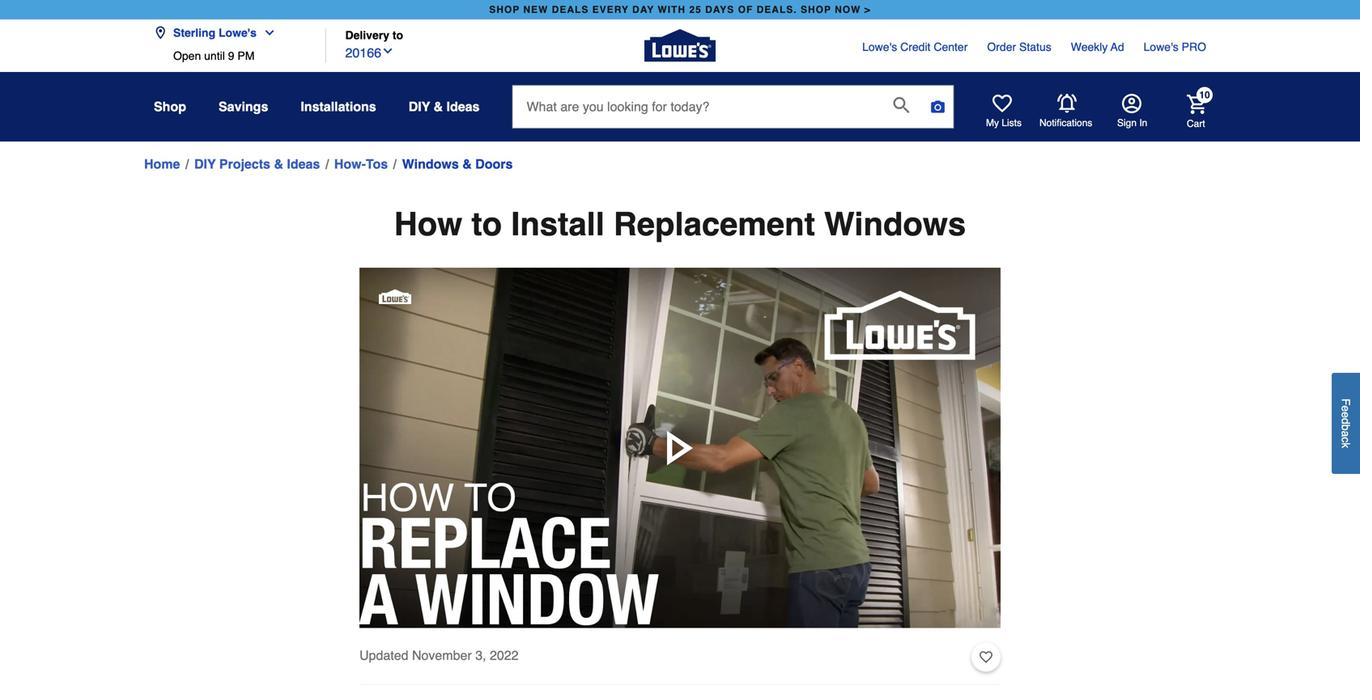 Task type: vqa. For each thing, say whether or not it's contained in the screenshot.
A Lowe's independent service provider installing a chair-height toilet. "image" on the right of page
no



Task type: locate. For each thing, give the bounding box(es) containing it.
to for delivery
[[393, 29, 403, 42]]

0 vertical spatial windows
[[402, 157, 459, 172]]

ideas up windows & doors
[[447, 99, 480, 114]]

in
[[1140, 117, 1148, 129]]

e
[[1340, 406, 1353, 412], [1340, 412, 1353, 419]]

search image
[[894, 97, 910, 113]]

2 shop from the left
[[801, 4, 832, 15]]

lowe's home improvement notification center image
[[1058, 94, 1077, 113]]

order
[[987, 40, 1016, 53]]

a
[[1340, 431, 1353, 438]]

installations
[[301, 99, 376, 114]]

& left doors
[[463, 157, 472, 172]]

lowe's left credit
[[863, 40, 897, 53]]

e up d
[[1340, 406, 1353, 412]]

1 horizontal spatial lowe's
[[863, 40, 897, 53]]

& up windows & doors
[[434, 99, 443, 114]]

how-tos
[[334, 157, 388, 172]]

1 e from the top
[[1340, 406, 1353, 412]]

open
[[173, 49, 201, 62]]

shop left now
[[801, 4, 832, 15]]

0 vertical spatial diy
[[409, 99, 430, 114]]

days
[[705, 4, 735, 15]]

weekly
[[1071, 40, 1108, 53]]

how-tos link
[[334, 155, 388, 174]]

windows
[[402, 157, 459, 172], [824, 206, 966, 243]]

diy
[[409, 99, 430, 114], [194, 157, 216, 172]]

e up b
[[1340, 412, 1353, 419]]

d
[[1340, 419, 1353, 425]]

install
[[511, 206, 605, 243]]

2 e from the top
[[1340, 412, 1353, 419]]

shop
[[489, 4, 520, 15], [801, 4, 832, 15]]

shop left new
[[489, 4, 520, 15]]

cart
[[1187, 118, 1206, 129]]

0 horizontal spatial windows
[[402, 157, 459, 172]]

None search field
[[512, 85, 954, 144]]

& inside button
[[434, 99, 443, 114]]

ideas left how-
[[287, 157, 320, 172]]

f
[[1340, 399, 1353, 406]]

my lists
[[986, 117, 1022, 129]]

&
[[434, 99, 443, 114], [274, 157, 283, 172], [463, 157, 472, 172]]

windows & doors link
[[402, 155, 513, 174]]

0 horizontal spatial shop
[[489, 4, 520, 15]]

projects
[[219, 157, 270, 172]]

& right the projects
[[274, 157, 283, 172]]

lists
[[1002, 117, 1022, 129]]

2 horizontal spatial lowe's
[[1144, 40, 1179, 53]]

location image
[[154, 26, 167, 39]]

1 horizontal spatial to
[[472, 206, 502, 243]]

1 vertical spatial diy
[[194, 157, 216, 172]]

ideas
[[447, 99, 480, 114], [287, 157, 320, 172]]

0 vertical spatial to
[[393, 29, 403, 42]]

& for windows
[[463, 157, 472, 172]]

windows & doors
[[402, 157, 513, 172]]

shop new deals every day with 25 days of deals. shop now > link
[[486, 0, 874, 19]]

shop
[[154, 99, 186, 114]]

0 horizontal spatial diy
[[194, 157, 216, 172]]

lowe's home improvement account image
[[1122, 94, 1142, 113]]

to up chevron down image
[[393, 29, 403, 42]]

f e e d b a c k button
[[1332, 373, 1361, 475]]

lowe's for lowe's credit center
[[863, 40, 897, 53]]

0 horizontal spatial ideas
[[287, 157, 320, 172]]

open until 9 pm
[[173, 49, 255, 62]]

lowe's up 9
[[219, 26, 257, 39]]

diy left the projects
[[194, 157, 216, 172]]

& inside "link"
[[463, 157, 472, 172]]

lowe's left pro
[[1144, 40, 1179, 53]]

weekly ad link
[[1071, 39, 1125, 55]]

10
[[1200, 89, 1210, 101]]

replacement
[[614, 206, 815, 243]]

sterling
[[173, 26, 216, 39]]

home
[[144, 157, 180, 172]]

notifications
[[1040, 117, 1093, 129]]

delivery to
[[345, 29, 403, 42]]

lowe's pro
[[1144, 40, 1207, 53]]

diy inside button
[[409, 99, 430, 114]]

lowe's
[[219, 26, 257, 39], [863, 40, 897, 53], [1144, 40, 1179, 53]]

my lists link
[[986, 94, 1022, 130]]

1 horizontal spatial shop
[[801, 4, 832, 15]]

day
[[633, 4, 654, 15]]

1 horizontal spatial &
[[434, 99, 443, 114]]

diy for diy & ideas
[[409, 99, 430, 114]]

how
[[394, 206, 463, 243]]

installations button
[[301, 92, 376, 121]]

diy up windows & doors
[[409, 99, 430, 114]]

1 vertical spatial to
[[472, 206, 502, 243]]

diy & ideas
[[409, 99, 480, 114]]

lowe's for lowe's pro
[[1144, 40, 1179, 53]]

1 horizontal spatial diy
[[409, 99, 430, 114]]

2 horizontal spatial &
[[463, 157, 472, 172]]

1 horizontal spatial windows
[[824, 206, 966, 243]]

0 vertical spatial ideas
[[447, 99, 480, 114]]

diy projects & ideas link
[[194, 155, 320, 174]]

20166 button
[[345, 42, 394, 63]]

1 horizontal spatial ideas
[[447, 99, 480, 114]]

0 horizontal spatial lowe's
[[219, 26, 257, 39]]

sign
[[1118, 117, 1137, 129]]

to
[[393, 29, 403, 42], [472, 206, 502, 243]]

0 horizontal spatial to
[[393, 29, 403, 42]]

updated november 3, 2022
[[360, 649, 519, 664]]

chevron down image
[[257, 26, 276, 39]]

to right how
[[472, 206, 502, 243]]

order status link
[[987, 39, 1052, 55]]

sign in
[[1118, 117, 1148, 129]]

order status
[[987, 40, 1052, 53]]

savings button
[[219, 92, 268, 121]]



Task type: describe. For each thing, give the bounding box(es) containing it.
lowe's pro link
[[1144, 39, 1207, 55]]

diy for diy projects & ideas
[[194, 157, 216, 172]]

1 shop from the left
[[489, 4, 520, 15]]

lowe's home improvement lists image
[[993, 94, 1012, 113]]

deals
[[552, 4, 589, 15]]

to for how
[[472, 206, 502, 243]]

b
[[1340, 425, 1353, 431]]

new
[[523, 4, 549, 15]]

tos
[[366, 157, 388, 172]]

delivery
[[345, 29, 390, 42]]

of
[[738, 4, 753, 15]]

heart outline image
[[980, 649, 993, 667]]

k
[[1340, 443, 1353, 449]]

how to install replacement windows
[[394, 206, 966, 243]]

doors
[[476, 157, 513, 172]]

updated
[[360, 649, 409, 664]]

sterling lowe's button
[[154, 17, 283, 49]]

2022
[[490, 649, 519, 664]]

shop new deals every day with 25 days of deals. shop now >
[[489, 4, 871, 15]]

savings
[[219, 99, 268, 114]]

camera image
[[930, 99, 946, 115]]

shop button
[[154, 92, 186, 121]]

9
[[228, 49, 234, 62]]

1 vertical spatial ideas
[[287, 157, 320, 172]]

until
[[204, 49, 225, 62]]

home link
[[144, 155, 180, 174]]

my
[[986, 117, 999, 129]]

every
[[593, 4, 629, 15]]

how-
[[334, 157, 366, 172]]

25
[[689, 4, 702, 15]]

windows inside 'windows & doors' "link"
[[402, 157, 459, 172]]

ad
[[1111, 40, 1125, 53]]

now
[[835, 4, 861, 15]]

f e e d b a c k
[[1340, 399, 1353, 449]]

lowe's inside button
[[219, 26, 257, 39]]

3,
[[476, 649, 486, 664]]

lowe's credit center link
[[863, 39, 968, 55]]

1 vertical spatial windows
[[824, 206, 966, 243]]

sign in button
[[1118, 94, 1148, 130]]

lowe's home improvement logo image
[[645, 10, 716, 81]]

deals.
[[757, 4, 797, 15]]

0 horizontal spatial &
[[274, 157, 283, 172]]

a video demonstrating how to measure for and install an insert or pocket replacement window. image
[[360, 268, 1001, 629]]

chevron down image
[[381, 45, 394, 58]]

center
[[934, 40, 968, 53]]

credit
[[901, 40, 931, 53]]

lowe's credit center
[[863, 40, 968, 53]]

status
[[1020, 40, 1052, 53]]

diy projects & ideas
[[194, 157, 320, 172]]

c
[[1340, 438, 1353, 443]]

lowe's home improvement cart image
[[1187, 95, 1207, 114]]

pro
[[1182, 40, 1207, 53]]

& for diy
[[434, 99, 443, 114]]

pm
[[238, 49, 255, 62]]

diy & ideas button
[[409, 92, 480, 121]]

weekly ad
[[1071, 40, 1125, 53]]

november
[[412, 649, 472, 664]]

sterling lowe's
[[173, 26, 257, 39]]

with
[[658, 4, 686, 15]]

>
[[865, 4, 871, 15]]

20166
[[345, 45, 381, 60]]

ideas inside button
[[447, 99, 480, 114]]

Search Query text field
[[513, 86, 881, 128]]



